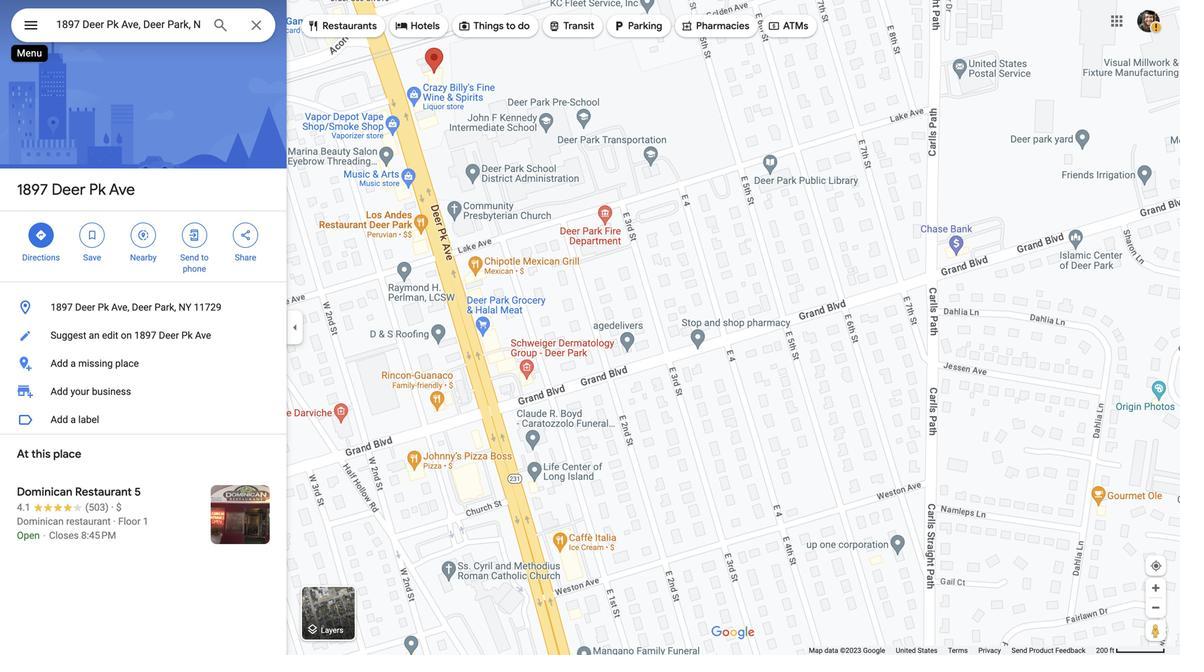 Task type: vqa. For each thing, say whether or not it's contained in the screenshot.

yes



Task type: describe. For each thing, give the bounding box(es) containing it.
layers
[[321, 626, 343, 635]]

 search field
[[11, 8, 275, 45]]

feedback
[[1055, 647, 1086, 655]]

show street view coverage image
[[1146, 620, 1166, 641]]

footer inside google maps element
[[809, 646, 1096, 655]]

1897 for 1897 deer pk ave
[[17, 180, 48, 199]]

park,
[[154, 302, 176, 313]]

ave inside button
[[195, 330, 211, 341]]

4.1
[[17, 502, 30, 513]]

business
[[92, 386, 131, 398]]

1897 for 1897 deer pk ave, deer park, ny 11729
[[51, 302, 73, 313]]


[[768, 18, 780, 34]]


[[137, 228, 150, 243]]

zoom out image
[[1151, 603, 1161, 613]]

send product feedback
[[1012, 647, 1086, 655]]

· inside dominican restaurant · floor 1 open ⋅ closes 8:45 pm
[[113, 516, 116, 528]]

united states
[[896, 647, 938, 655]]

actions for 1897 deer pk ave region
[[0, 211, 287, 282]]

this
[[31, 447, 51, 462]]


[[548, 18, 561, 34]]

1
[[143, 516, 148, 528]]

google
[[863, 647, 885, 655]]

(503)
[[85, 502, 109, 513]]

terms button
[[948, 646, 968, 655]]

atms
[[783, 20, 808, 32]]

collapse side panel image
[[287, 320, 303, 335]]


[[188, 228, 201, 243]]

©2023
[[840, 647, 861, 655]]

dominican restaurant · floor 1 open ⋅ closes 8:45 pm
[[17, 516, 148, 542]]


[[395, 18, 408, 34]]

0 horizontal spatial place
[[53, 447, 81, 462]]

suggest an edit on 1897 deer pk ave button
[[0, 322, 287, 350]]

ave,
[[111, 302, 129, 313]]

map data ©2023 google
[[809, 647, 885, 655]]

privacy button
[[978, 646, 1001, 655]]

 restaurants
[[307, 18, 377, 34]]

suggest
[[51, 330, 86, 341]]

nearby
[[130, 253, 157, 263]]

send to phone
[[180, 253, 209, 274]]

1897 inside suggest an edit on 1897 deer pk ave button
[[134, 330, 156, 341]]


[[35, 228, 47, 243]]

add a missing place button
[[0, 350, 287, 378]]

label
[[78, 414, 99, 426]]

send for send to phone
[[180, 253, 199, 263]]

united
[[896, 647, 916, 655]]

pk for ave
[[89, 180, 106, 199]]

add for add your business
[[51, 386, 68, 398]]

transit
[[564, 20, 594, 32]]

product
[[1029, 647, 1054, 655]]

a for missing
[[71, 358, 76, 369]]


[[307, 18, 320, 34]]

terms
[[948, 647, 968, 655]]

dominican restaurant 5
[[17, 485, 141, 499]]

none field inside 1897 deer pk ave, deer park, ny 11729 "field"
[[56, 16, 201, 33]]

0 vertical spatial ·
[[111, 502, 114, 513]]

 pharmacies
[[681, 18, 749, 34]]


[[458, 18, 471, 34]]

missing
[[78, 358, 113, 369]]

data
[[824, 647, 838, 655]]


[[681, 18, 693, 34]]

restaurants
[[322, 20, 377, 32]]

 atms
[[768, 18, 808, 34]]

1897 Deer Pk Ave, Deer Park, NY 11729 field
[[11, 8, 275, 42]]

save
[[83, 253, 101, 263]]

 transit
[[548, 18, 594, 34]]

ny
[[179, 302, 191, 313]]

edit
[[102, 330, 118, 341]]

add a label
[[51, 414, 99, 426]]

at
[[17, 447, 29, 462]]

closes
[[49, 530, 79, 542]]

states
[[918, 647, 938, 655]]

 things to do
[[458, 18, 530, 34]]

zoom in image
[[1151, 583, 1161, 594]]

add your business link
[[0, 378, 287, 406]]

pharmacies
[[696, 20, 749, 32]]



Task type: locate. For each thing, give the bounding box(es) containing it.
show your location image
[[1150, 560, 1163, 573]]

1 vertical spatial pk
[[98, 302, 109, 313]]

1897 right on
[[134, 330, 156, 341]]

footer
[[809, 646, 1096, 655]]

open
[[17, 530, 40, 542]]

0 vertical spatial 1897
[[17, 180, 48, 199]]


[[613, 18, 625, 34]]

 parking
[[613, 18, 662, 34]]

8:45 pm
[[81, 530, 116, 542]]

things
[[474, 20, 504, 32]]

a inside add a label button
[[71, 414, 76, 426]]

1 dominican from the top
[[17, 485, 72, 499]]

200 ft
[[1096, 647, 1114, 655]]

4.1 stars 503 reviews image
[[17, 501, 109, 515]]

dominican for dominican restaurant · floor 1 open ⋅ closes 8:45 pm
[[17, 516, 64, 528]]

send up phone
[[180, 253, 199, 263]]

a inside "add a missing place" button
[[71, 358, 76, 369]]

1 vertical spatial dominican
[[17, 516, 64, 528]]

pk
[[89, 180, 106, 199], [98, 302, 109, 313], [181, 330, 193, 341]]

3 add from the top
[[51, 414, 68, 426]]

200 ft button
[[1096, 647, 1165, 655]]

0 vertical spatial dominican
[[17, 485, 72, 499]]

privacy
[[978, 647, 1001, 655]]


[[22, 15, 39, 35]]

1897 up suggest
[[51, 302, 73, 313]]

send
[[180, 253, 199, 263], [1012, 647, 1027, 655]]

floor
[[118, 516, 141, 528]]

send left 'product'
[[1012, 647, 1027, 655]]

share
[[235, 253, 256, 263]]

1 vertical spatial to
[[201, 253, 209, 263]]

to inside send to phone
[[201, 253, 209, 263]]

1 horizontal spatial 1897
[[51, 302, 73, 313]]

add
[[51, 358, 68, 369], [51, 386, 68, 398], [51, 414, 68, 426]]

1897 deer pk ave
[[17, 180, 135, 199]]

2 a from the top
[[71, 414, 76, 426]]

None field
[[56, 16, 201, 33]]

place
[[115, 358, 139, 369], [53, 447, 81, 462]]

price: inexpensive image
[[116, 502, 122, 513]]

 button
[[11, 8, 51, 45]]

add left your
[[51, 386, 68, 398]]

a
[[71, 358, 76, 369], [71, 414, 76, 426]]

dominican up ⋅ in the left of the page
[[17, 516, 64, 528]]

add a label button
[[0, 406, 287, 434]]

on
[[121, 330, 132, 341]]

0 vertical spatial a
[[71, 358, 76, 369]]

0 vertical spatial pk
[[89, 180, 106, 199]]

·
[[111, 502, 114, 513], [113, 516, 116, 528]]

· left the '$'
[[111, 502, 114, 513]]

1 add from the top
[[51, 358, 68, 369]]

suggest an edit on 1897 deer pk ave
[[51, 330, 211, 341]]

1 horizontal spatial place
[[115, 358, 139, 369]]

1897 deer pk ave main content
[[0, 0, 287, 655]]

0 vertical spatial ave
[[109, 180, 135, 199]]

phone
[[183, 264, 206, 274]]

add left label
[[51, 414, 68, 426]]

a left label
[[71, 414, 76, 426]]

add down suggest
[[51, 358, 68, 369]]

2 add from the top
[[51, 386, 68, 398]]

1 vertical spatial a
[[71, 414, 76, 426]]

1 horizontal spatial ave
[[195, 330, 211, 341]]

add for add a missing place
[[51, 358, 68, 369]]

200
[[1096, 647, 1108, 655]]

0 horizontal spatial to
[[201, 253, 209, 263]]

ft
[[1110, 647, 1114, 655]]

dominican inside dominican restaurant · floor 1 open ⋅ closes 8:45 pm
[[17, 516, 64, 528]]


[[86, 228, 98, 243]]

do
[[518, 20, 530, 32]]

1897 inside 1897 deer pk ave, deer park, ny 11729 button
[[51, 302, 73, 313]]

footer containing map data ©2023 google
[[809, 646, 1096, 655]]

a for label
[[71, 414, 76, 426]]

⋅
[[42, 530, 47, 542]]

1 a from the top
[[71, 358, 76, 369]]

1 horizontal spatial send
[[1012, 647, 1027, 655]]

2 horizontal spatial 1897
[[134, 330, 156, 341]]

directions
[[22, 253, 60, 263]]

1 vertical spatial 1897
[[51, 302, 73, 313]]

0 horizontal spatial 1897
[[17, 180, 48, 199]]

parking
[[628, 20, 662, 32]]

an
[[89, 330, 100, 341]]

1 vertical spatial add
[[51, 386, 68, 398]]

0 vertical spatial send
[[180, 253, 199, 263]]


[[239, 228, 252, 243]]

add your business
[[51, 386, 131, 398]]

google maps element
[[0, 0, 1180, 655]]

1 vertical spatial ·
[[113, 516, 116, 528]]

2 vertical spatial pk
[[181, 330, 193, 341]]

0 vertical spatial add
[[51, 358, 68, 369]]

deer
[[52, 180, 86, 199], [75, 302, 95, 313], [132, 302, 152, 313], [159, 330, 179, 341]]

1 horizontal spatial to
[[506, 20, 516, 32]]

2 vertical spatial 1897
[[134, 330, 156, 341]]

to up phone
[[201, 253, 209, 263]]

1 vertical spatial ave
[[195, 330, 211, 341]]

$
[[116, 502, 122, 513]]

dominican for dominican restaurant 5
[[17, 485, 72, 499]]

map
[[809, 647, 823, 655]]

0 horizontal spatial ave
[[109, 180, 135, 199]]

1 vertical spatial place
[[53, 447, 81, 462]]

2 dominican from the top
[[17, 516, 64, 528]]

united states button
[[896, 646, 938, 655]]

add for add a label
[[51, 414, 68, 426]]

pk up 
[[89, 180, 106, 199]]

· $
[[111, 502, 122, 513]]

send inside send to phone
[[180, 253, 199, 263]]

5
[[134, 485, 141, 499]]

to inside  things to do
[[506, 20, 516, 32]]

 hotels
[[395, 18, 440, 34]]

0 vertical spatial to
[[506, 20, 516, 32]]

11729
[[194, 302, 221, 313]]

0 horizontal spatial send
[[180, 253, 199, 263]]

place right this
[[53, 447, 81, 462]]

place down on
[[115, 358, 139, 369]]

add a missing place
[[51, 358, 139, 369]]

· down · $
[[113, 516, 116, 528]]

2 vertical spatial add
[[51, 414, 68, 426]]

restaurant
[[66, 516, 111, 528]]

pk left the ave,
[[98, 302, 109, 313]]

send for send product feedback
[[1012, 647, 1027, 655]]

a left missing
[[71, 358, 76, 369]]

1897 up 
[[17, 180, 48, 199]]

ave down 11729
[[195, 330, 211, 341]]

send product feedback button
[[1012, 646, 1086, 655]]

dominican up 4.1 stars 503 reviews image
[[17, 485, 72, 499]]

to left do
[[506, 20, 516, 32]]

hotels
[[411, 20, 440, 32]]

send inside button
[[1012, 647, 1027, 655]]

place inside button
[[115, 358, 139, 369]]

restaurant
[[75, 485, 132, 499]]

1897 deer pk ave, deer park, ny 11729
[[51, 302, 221, 313]]

0 vertical spatial place
[[115, 358, 139, 369]]

dominican
[[17, 485, 72, 499], [17, 516, 64, 528]]

ave up the actions for 1897 deer pk ave region
[[109, 180, 135, 199]]

your
[[71, 386, 89, 398]]

1897
[[17, 180, 48, 199], [51, 302, 73, 313], [134, 330, 156, 341]]

1897 deer pk ave, deer park, ny 11729 button
[[0, 294, 287, 322]]

1 vertical spatial send
[[1012, 647, 1027, 655]]

pk down ny
[[181, 330, 193, 341]]

to
[[506, 20, 516, 32], [201, 253, 209, 263]]

at this place
[[17, 447, 81, 462]]

pk for ave,
[[98, 302, 109, 313]]



